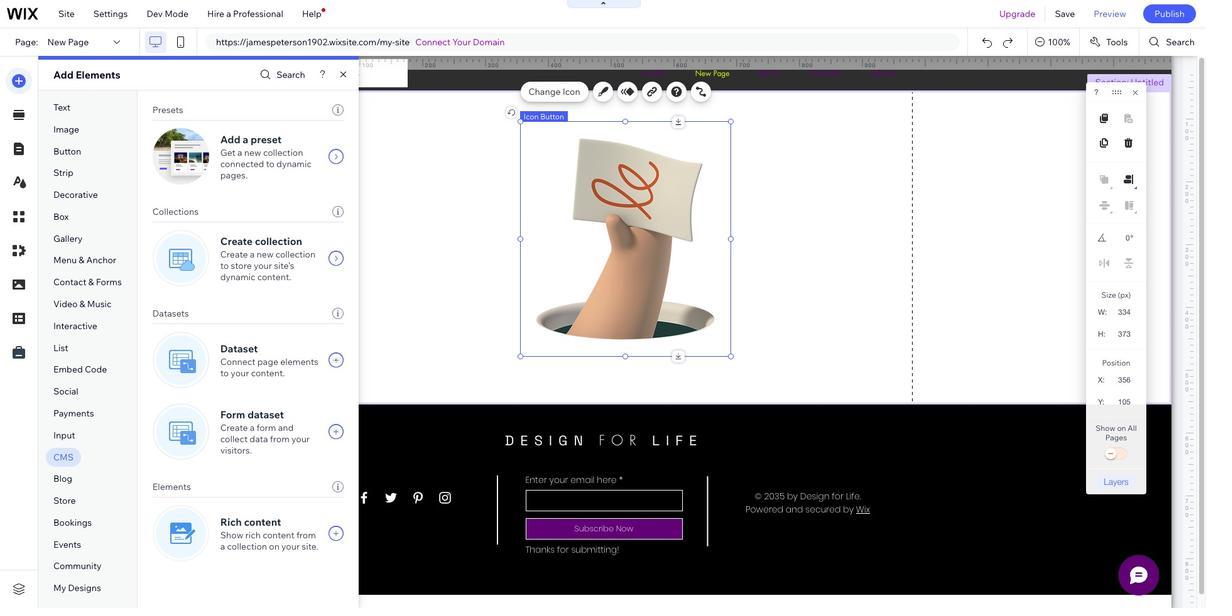 Task type: vqa. For each thing, say whether or not it's contained in the screenshot.


Task type: locate. For each thing, give the bounding box(es) containing it.
1 horizontal spatial search button
[[1140, 28, 1206, 56]]

create left site's
[[220, 249, 248, 260]]

menu
[[53, 255, 77, 266]]

search button down publish
[[1140, 28, 1206, 56]]

1 vertical spatial new
[[257, 249, 274, 260]]

connect up 200 at the top
[[415, 36, 450, 48]]

video
[[53, 298, 78, 310]]

1 vertical spatial elements
[[153, 481, 191, 492]]

collection down preset
[[263, 147, 303, 158]]

(px)
[[1118, 290, 1131, 300]]

tools
[[1106, 36, 1128, 48]]

on left all on the right bottom of page
[[1117, 423, 1126, 433]]

connect down dataset
[[220, 356, 255, 367]]

search
[[1166, 36, 1195, 48], [276, 69, 305, 80]]

dynamic
[[276, 158, 312, 170], [220, 271, 255, 283]]

2 vertical spatial &
[[80, 298, 85, 310]]

& for contact
[[88, 277, 94, 288]]

1 vertical spatial to
[[220, 260, 229, 271]]

site's
[[274, 260, 294, 271]]

untitled
[[1131, 77, 1164, 88]]

decorative
[[53, 189, 98, 200]]

show down rich
[[220, 530, 243, 541]]

cms
[[53, 451, 73, 463]]

0 horizontal spatial icon
[[524, 112, 539, 121]]

0 vertical spatial button
[[540, 112, 564, 121]]

1 vertical spatial show
[[220, 530, 243, 541]]

content. right store
[[257, 271, 291, 283]]

1 vertical spatial connect
[[220, 356, 255, 367]]

a left preset
[[243, 133, 248, 146]]

section: untitled
[[1095, 77, 1164, 88]]

h:
[[1098, 330, 1106, 339]]

1 horizontal spatial search
[[1166, 36, 1195, 48]]

dynamic inside add a preset get a new collection connected to dynamic pages.
[[276, 158, 312, 170]]

connect
[[415, 36, 450, 48], [220, 356, 255, 367]]

dataset
[[247, 408, 284, 421]]

embed code
[[53, 364, 107, 375]]

a inside form dataset create a form and collect data from your visitors.
[[250, 422, 255, 433]]

from right data
[[270, 433, 289, 445]]

designs
[[68, 582, 101, 594]]

new inside create collection create a new collection to store your site's dynamic content.
[[257, 249, 274, 260]]

form
[[257, 422, 276, 433]]

pages
[[1105, 433, 1127, 442]]

0 vertical spatial add
[[53, 68, 73, 81]]

a left site's
[[250, 249, 255, 260]]

to inside create collection create a new collection to store your site's dynamic content.
[[220, 260, 229, 271]]

button down change icon
[[540, 112, 564, 121]]

icon right change
[[563, 86, 580, 97]]

collection
[[263, 147, 303, 158], [255, 235, 302, 247], [276, 249, 315, 260], [227, 541, 267, 552]]

anchor
[[86, 255, 116, 266]]

on inside 'show on all pages'
[[1117, 423, 1126, 433]]

size
[[1102, 290, 1116, 300]]

0 vertical spatial connect
[[415, 36, 450, 48]]

get
[[220, 147, 235, 158]]

? button
[[1094, 88, 1098, 97]]

y:
[[1098, 398, 1104, 406]]

content.
[[257, 271, 291, 283], [251, 367, 285, 379]]

None text field
[[1113, 230, 1130, 246], [1112, 325, 1136, 342], [1111, 371, 1136, 388], [1111, 393, 1136, 410], [1113, 230, 1130, 246], [1112, 325, 1136, 342], [1111, 371, 1136, 388], [1111, 393, 1136, 410]]

pages.
[[220, 170, 248, 181]]

1 vertical spatial create
[[220, 249, 248, 260]]

& right video
[[80, 298, 85, 310]]

hire
[[207, 8, 224, 19]]

& right menu
[[79, 255, 84, 266]]

1 horizontal spatial from
[[296, 530, 316, 541]]

0 horizontal spatial search button
[[257, 66, 305, 84]]

1 vertical spatial dynamic
[[220, 271, 255, 283]]

1 horizontal spatial connect
[[415, 36, 450, 48]]

a down rich
[[220, 541, 225, 552]]

0 vertical spatial create
[[220, 235, 253, 247]]

0 horizontal spatial on
[[269, 541, 279, 552]]

0 vertical spatial to
[[266, 158, 274, 170]]

create collection create a new collection to store your site's dynamic content.
[[220, 235, 315, 283]]

1 horizontal spatial button
[[540, 112, 564, 121]]

icon down change
[[524, 112, 539, 121]]

collection inside rich content show rich content from a collection on your site.
[[227, 541, 267, 552]]

0 vertical spatial on
[[1117, 423, 1126, 433]]

your right the "form"
[[291, 433, 310, 445]]

100
[[362, 62, 373, 68]]

900
[[865, 62, 876, 68]]

1 horizontal spatial dynamic
[[276, 158, 312, 170]]

https://jamespeterson1902.wixsite.com/my-
[[216, 36, 395, 48]]

search button down https://jamespeterson1902.wixsite.com/my- at top
[[257, 66, 305, 84]]

add up the text
[[53, 68, 73, 81]]

0 vertical spatial elements
[[76, 68, 120, 81]]

400
[[551, 62, 562, 68]]

add inside add a preset get a new collection connected to dynamic pages.
[[220, 133, 240, 146]]

1 vertical spatial on
[[269, 541, 279, 552]]

1 vertical spatial from
[[296, 530, 316, 541]]

2 vertical spatial create
[[220, 422, 248, 433]]

0 vertical spatial from
[[270, 433, 289, 445]]

data
[[250, 433, 268, 445]]

1 vertical spatial add
[[220, 133, 240, 146]]

new left site's
[[257, 249, 274, 260]]

1 vertical spatial button
[[53, 145, 81, 157]]

form dataset create a form and collect data from your visitors.
[[220, 408, 310, 456]]

elements
[[280, 356, 318, 367]]

0 horizontal spatial button
[[53, 145, 81, 157]]

show inside rich content show rich content from a collection on your site.
[[220, 530, 243, 541]]

your inside create collection create a new collection to store your site's dynamic content.
[[254, 260, 272, 271]]

code
[[85, 364, 107, 375]]

0 vertical spatial search
[[1166, 36, 1195, 48]]

0 horizontal spatial dynamic
[[220, 271, 255, 283]]

content right rich on the left
[[263, 530, 294, 541]]

from inside rich content show rich content from a collection on your site.
[[296, 530, 316, 541]]

1 vertical spatial &
[[88, 277, 94, 288]]

0 horizontal spatial show
[[220, 530, 243, 541]]

&
[[79, 255, 84, 266], [88, 277, 94, 288], [80, 298, 85, 310]]

your
[[254, 260, 272, 271], [231, 367, 249, 379], [291, 433, 310, 445], [281, 541, 300, 552]]

page
[[257, 356, 278, 367]]

forms
[[96, 277, 122, 288]]

x:
[[1098, 376, 1105, 384]]

content. inside dataset connect page elements to your content.
[[251, 367, 285, 379]]

your left site.
[[281, 541, 300, 552]]

1 vertical spatial content.
[[251, 367, 285, 379]]

0 horizontal spatial from
[[270, 433, 289, 445]]

collection down rich
[[227, 541, 267, 552]]

icon
[[563, 86, 580, 97], [524, 112, 539, 121]]

0 vertical spatial show
[[1096, 423, 1115, 433]]

layers
[[1104, 476, 1129, 487]]

add up the get
[[220, 133, 240, 146]]

& for menu
[[79, 255, 84, 266]]

0 vertical spatial content
[[244, 516, 281, 528]]

0 vertical spatial content.
[[257, 271, 291, 283]]

to inside add a preset get a new collection connected to dynamic pages.
[[266, 158, 274, 170]]

show down y: at the bottom of the page
[[1096, 423, 1115, 433]]

add for add a preset get a new collection connected to dynamic pages.
[[220, 133, 240, 146]]

0 vertical spatial icon
[[563, 86, 580, 97]]

content. inside create collection create a new collection to store your site's dynamic content.
[[257, 271, 291, 283]]

elements
[[76, 68, 120, 81], [153, 481, 191, 492]]

dynamic left site's
[[220, 271, 255, 283]]

music
[[87, 298, 112, 310]]

your left site's
[[254, 260, 272, 271]]

icon button
[[524, 112, 564, 121]]

video & music
[[53, 298, 112, 310]]

collection up site's
[[255, 235, 302, 247]]

create inside form dataset create a form and collect data from your visitors.
[[220, 422, 248, 433]]

your down dataset
[[231, 367, 249, 379]]

a left the "form"
[[250, 422, 255, 433]]

hire a professional
[[207, 8, 283, 19]]

2 vertical spatial to
[[220, 367, 229, 379]]

button down "image"
[[53, 145, 81, 157]]

to down dataset
[[220, 367, 229, 379]]

from
[[270, 433, 289, 445], [296, 530, 316, 541]]

& for video
[[80, 298, 85, 310]]

0 horizontal spatial connect
[[220, 356, 255, 367]]

1 horizontal spatial show
[[1096, 423, 1115, 433]]

new down preset
[[244, 147, 261, 158]]

dynamic down preset
[[276, 158, 312, 170]]

300
[[488, 62, 499, 68]]

1 horizontal spatial elements
[[153, 481, 191, 492]]

site
[[395, 36, 410, 48]]

create down form
[[220, 422, 248, 433]]

content. down dataset
[[251, 367, 285, 379]]

from right rich on the left
[[296, 530, 316, 541]]

presets
[[153, 104, 183, 116]]

& left forms
[[88, 277, 94, 288]]

1 horizontal spatial add
[[220, 133, 240, 146]]

switch
[[1104, 445, 1129, 463]]

to down preset
[[266, 158, 274, 170]]

create for create
[[220, 249, 248, 260]]

a right the get
[[237, 147, 242, 158]]

gallery
[[53, 233, 83, 244]]

add
[[53, 68, 73, 81], [220, 133, 240, 146]]

form
[[220, 408, 245, 421]]

1 horizontal spatial on
[[1117, 423, 1126, 433]]

to left store
[[220, 260, 229, 271]]

collection right store
[[276, 249, 315, 260]]

store
[[53, 495, 76, 506]]

None text field
[[1111, 303, 1136, 320]]

0 horizontal spatial add
[[53, 68, 73, 81]]

search down https://jamespeterson1902.wixsite.com/my- at top
[[276, 69, 305, 80]]

https://jamespeterson1902.wixsite.com/my-site connect your domain
[[216, 36, 505, 48]]

100%
[[1048, 36, 1070, 48]]

2 create from the top
[[220, 249, 248, 260]]

your inside rich content show rich content from a collection on your site.
[[281, 541, 300, 552]]

0 horizontal spatial search
[[276, 69, 305, 80]]

0 vertical spatial new
[[244, 147, 261, 158]]

search down publish
[[1166, 36, 1195, 48]]

show on all pages
[[1096, 423, 1137, 442]]

0 vertical spatial dynamic
[[276, 158, 312, 170]]

content up rich on the left
[[244, 516, 281, 528]]

interactive
[[53, 320, 97, 332]]

0 vertical spatial &
[[79, 255, 84, 266]]

on right rich on the left
[[269, 541, 279, 552]]

3 create from the top
[[220, 422, 248, 433]]

create up store
[[220, 235, 253, 247]]

store
[[231, 260, 252, 271]]

my designs
[[53, 582, 101, 594]]



Task type: describe. For each thing, give the bounding box(es) containing it.
a inside rich content show rich content from a collection on your site.
[[220, 541, 225, 552]]

box
[[53, 211, 69, 222]]

blog
[[53, 473, 72, 484]]

200
[[425, 62, 436, 68]]

visitors.
[[220, 445, 252, 456]]

show inside 'show on all pages'
[[1096, 423, 1115, 433]]

change
[[529, 86, 561, 97]]

domain
[[473, 36, 505, 48]]

add a preset get a new collection connected to dynamic pages.
[[220, 133, 312, 181]]

1 horizontal spatial icon
[[563, 86, 580, 97]]

publish button
[[1143, 4, 1196, 23]]

0 vertical spatial search button
[[1140, 28, 1206, 56]]

a right hire
[[226, 8, 231, 19]]

text
[[53, 102, 70, 113]]

a inside create collection create a new collection to store your site's dynamic content.
[[250, 249, 255, 260]]

1 create from the top
[[220, 235, 253, 247]]

preset
[[251, 133, 281, 146]]

menu & anchor
[[53, 255, 116, 266]]

layers button
[[1096, 475, 1136, 488]]

section:
[[1095, 77, 1129, 88]]

tools button
[[1080, 28, 1139, 56]]

1 vertical spatial search
[[276, 69, 305, 80]]

1 vertical spatial icon
[[524, 112, 539, 121]]

events
[[53, 539, 81, 550]]

help
[[302, 8, 321, 19]]

1 vertical spatial search button
[[257, 66, 305, 84]]

dynamic inside create collection create a new collection to store your site's dynamic content.
[[220, 271, 255, 283]]

connected
[[220, 158, 264, 170]]

input
[[53, 429, 75, 441]]

upgrade
[[999, 8, 1035, 19]]

0 horizontal spatial elements
[[76, 68, 120, 81]]

site.
[[302, 541, 318, 552]]

dataset
[[220, 342, 258, 355]]

payments
[[53, 408, 94, 419]]

create for form
[[220, 422, 248, 433]]

100% button
[[1028, 28, 1079, 56]]

embed
[[53, 364, 83, 375]]

600
[[676, 62, 688, 68]]

800
[[802, 62, 813, 68]]

from inside form dataset create a form and collect data from your visitors.
[[270, 433, 289, 445]]

new inside add a preset get a new collection connected to dynamic pages.
[[244, 147, 261, 158]]

page
[[68, 36, 89, 48]]

bookings
[[53, 517, 92, 528]]

add for add elements
[[53, 68, 73, 81]]

w:
[[1098, 308, 1107, 317]]

strip
[[53, 167, 73, 179]]

rich
[[245, 530, 261, 541]]

image
[[53, 124, 79, 135]]

rich content show rich content from a collection on your site.
[[220, 516, 318, 552]]

your
[[452, 36, 471, 48]]

all
[[1128, 423, 1137, 433]]

on inside rich content show rich content from a collection on your site.
[[269, 541, 279, 552]]

save button
[[1046, 0, 1084, 28]]

site
[[58, 8, 75, 19]]

1 vertical spatial content
[[263, 530, 294, 541]]

contact
[[53, 277, 86, 288]]

your inside form dataset create a form and collect data from your visitors.
[[291, 433, 310, 445]]

connect inside dataset connect page elements to your content.
[[220, 356, 255, 367]]

change icon
[[529, 86, 580, 97]]

position
[[1102, 358, 1130, 367]]

professional
[[233, 8, 283, 19]]

list
[[53, 342, 68, 353]]

settings
[[93, 8, 128, 19]]

dataset connect page elements to your content.
[[220, 342, 318, 379]]

your inside dataset connect page elements to your content.
[[231, 367, 249, 379]]

collect
[[220, 433, 248, 445]]

my
[[53, 582, 66, 594]]

new
[[47, 36, 66, 48]]

collections
[[153, 206, 199, 217]]

dev
[[147, 8, 163, 19]]

mode
[[165, 8, 188, 19]]

500
[[613, 62, 625, 68]]

?
[[1094, 88, 1098, 97]]

and
[[278, 422, 294, 433]]

new page
[[47, 36, 89, 48]]

preview
[[1094, 8, 1126, 19]]

publish
[[1155, 8, 1185, 19]]

dev mode
[[147, 8, 188, 19]]

datasets
[[153, 308, 189, 319]]

add elements
[[53, 68, 120, 81]]

700
[[739, 62, 750, 68]]

contact & forms
[[53, 277, 122, 288]]

collection inside add a preset get a new collection connected to dynamic pages.
[[263, 147, 303, 158]]

community
[[53, 561, 101, 572]]

rich
[[220, 516, 242, 528]]

to inside dataset connect page elements to your content.
[[220, 367, 229, 379]]

save
[[1055, 8, 1075, 19]]



